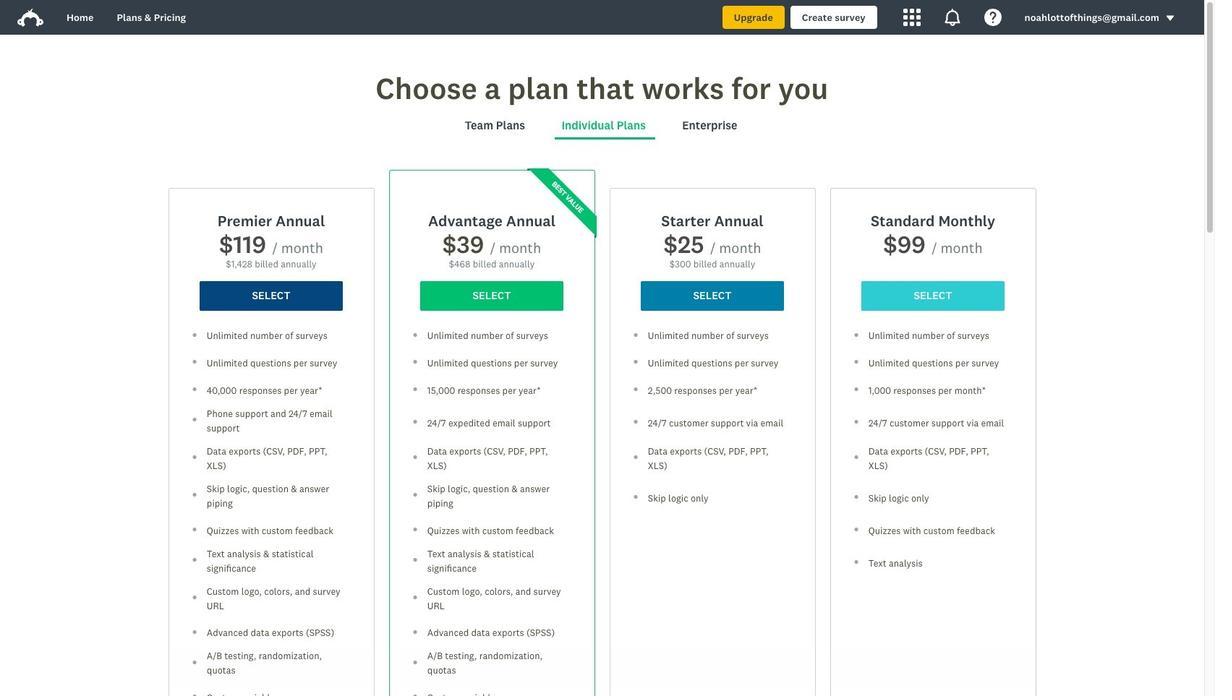 Task type: vqa. For each thing, say whether or not it's contained in the screenshot.
1st Brand logo from the bottom
no



Task type: locate. For each thing, give the bounding box(es) containing it.
1 horizontal spatial products icon image
[[944, 9, 961, 26]]

help icon image
[[984, 9, 1001, 26]]

0 horizontal spatial products icon image
[[903, 9, 920, 26]]

1 products icon image from the left
[[903, 9, 920, 26]]

products icon image
[[903, 9, 920, 26], [944, 9, 961, 26]]

2 products icon image from the left
[[944, 9, 961, 26]]



Task type: describe. For each thing, give the bounding box(es) containing it.
surveymonkey logo image
[[17, 9, 43, 27]]

dropdown arrow image
[[1165, 13, 1175, 23]]



